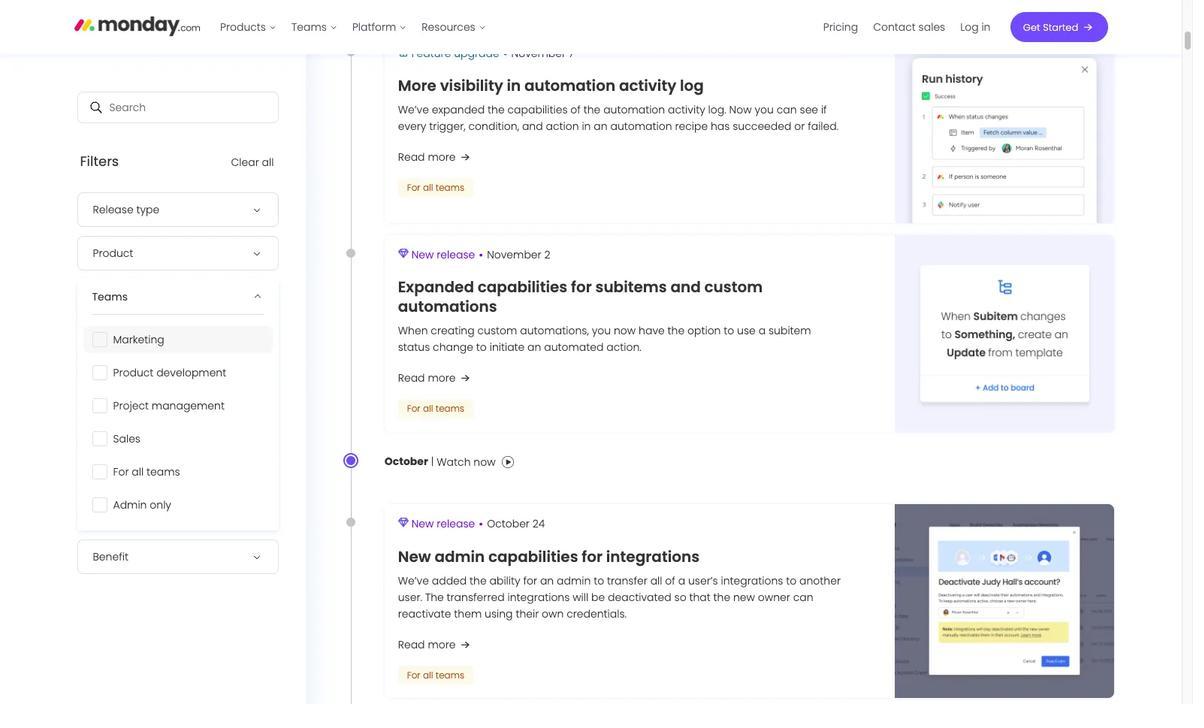 Task type: locate. For each thing, give the bounding box(es) containing it.
now
[[614, 324, 636, 339], [474, 455, 496, 470]]

teams up "watch"
[[436, 403, 465, 415]]

and left the action
[[522, 119, 543, 134]]

a
[[759, 324, 766, 339], [679, 573, 686, 588]]

1 vertical spatial product
[[113, 365, 154, 380]]

more down trigger,
[[428, 150, 456, 165]]

more
[[398, 75, 437, 96]]

0 vertical spatial read more link
[[398, 148, 474, 166]]

teams down them
[[436, 669, 465, 682]]

read more link down trigger,
[[398, 148, 474, 166]]

more
[[428, 150, 456, 165], [428, 371, 456, 386], [428, 637, 456, 652]]

2 vertical spatial •
[[479, 516, 483, 533]]

november inside feature upgrade • november 7
[[512, 46, 566, 61]]

2 vertical spatial new
[[398, 546, 431, 567]]

now right "watch"
[[474, 455, 496, 470]]

in right the action
[[582, 119, 591, 134]]

2 vertical spatial for
[[524, 573, 538, 588]]

capabilities down the 2
[[478, 277, 568, 298]]

for inside 'expanded capabilities for subitems and custom automations when creating custom automations, you now have the option to use a subitem status change to initiate an automated action.'
[[571, 277, 592, 298]]

0 vertical spatial custom
[[705, 277, 763, 298]]

an down automations,
[[528, 340, 542, 355]]

0 vertical spatial capabilities
[[508, 102, 568, 117]]

1 horizontal spatial integrations
[[607, 546, 700, 567]]

0 vertical spatial admin
[[435, 546, 485, 567]]

of inside new admin capabilities for integrations we've added the ability for an admin to transfer all of a user's integrations to another user. the transferred integrations will be deactivated so that the new owner can reactivate them using their own credentials.
[[666, 573, 676, 588]]

2 release from the top
[[437, 517, 475, 532]]

1 vertical spatial a
[[679, 573, 686, 588]]

1 horizontal spatial in
[[582, 119, 591, 134]]

2 we've from the top
[[398, 573, 429, 588]]

november left 7
[[512, 46, 566, 61]]

new feature upgrade icon image
[[398, 47, 409, 58]]

watch now
[[437, 455, 496, 470]]

all down every
[[423, 181, 433, 194]]

release inside new release • october 24
[[437, 517, 475, 532]]

2 vertical spatial capabilities
[[489, 546, 579, 567]]

initiate
[[490, 340, 525, 355]]

0 horizontal spatial you
[[592, 324, 611, 339]]

• for visibility
[[503, 45, 508, 62]]

0 vertical spatial november
[[512, 46, 566, 61]]

contact
[[874, 20, 916, 35]]

that
[[690, 590, 711, 605]]

1 vertical spatial read more
[[398, 371, 456, 386]]

read down reactivate
[[398, 637, 425, 652]]

for all teams down trigger,
[[407, 181, 465, 194]]

0 vertical spatial now
[[614, 324, 636, 339]]

1 vertical spatial more
[[428, 371, 456, 386]]

can down the another
[[794, 590, 814, 605]]

1 read from the top
[[398, 150, 425, 165]]

so
[[675, 590, 687, 605]]

1 vertical spatial new
[[412, 517, 434, 532]]

1 vertical spatial can
[[794, 590, 814, 605]]

0 horizontal spatial admin
[[435, 546, 485, 567]]

all up admin only
[[132, 465, 144, 480]]

0 vertical spatial of
[[571, 102, 581, 117]]

1 vertical spatial october
[[487, 517, 530, 532]]

marketing option
[[83, 326, 273, 353]]

we've up every
[[398, 102, 429, 117]]

more down reactivate
[[428, 637, 456, 652]]

1 horizontal spatial and
[[671, 277, 701, 298]]

0 vertical spatial we've
[[398, 102, 429, 117]]

• left 24
[[479, 516, 483, 533]]

1 vertical spatial we've
[[398, 573, 429, 588]]

expanded
[[398, 277, 474, 298]]

monday.com logo image
[[74, 10, 201, 41]]

0 vertical spatial new
[[412, 247, 434, 262]]

0 vertical spatial release
[[437, 247, 475, 262]]

condition,
[[469, 119, 520, 134]]

new admin capabilities for integrations we've added the ability for an admin to transfer all of a user's integrations to another user. the transferred integrations will be deactivated so that the new owner can reactivate them using their own credentials.
[[398, 546, 841, 621]]

you up succeeded
[[755, 102, 774, 117]]

development
[[156, 365, 226, 380]]

read more down reactivate
[[398, 637, 456, 652]]

2 horizontal spatial in
[[982, 20, 991, 35]]

november
[[512, 46, 566, 61], [487, 247, 542, 262]]

deactivated
[[608, 590, 672, 605]]

for
[[571, 277, 592, 298], [582, 546, 603, 567], [524, 573, 538, 588]]

0 vertical spatial teams
[[292, 20, 327, 35]]

release for capabilities
[[437, 247, 475, 262]]

2 more from the top
[[428, 371, 456, 386]]

0 vertical spatial for
[[571, 277, 592, 298]]

october left 24
[[487, 517, 530, 532]]

3 read from the top
[[398, 637, 425, 652]]

november inside new release • november 2
[[487, 247, 542, 262]]

product development option
[[83, 359, 273, 386]]

products link
[[213, 15, 284, 39]]

release up added
[[437, 517, 475, 532]]

0 vertical spatial you
[[755, 102, 774, 117]]

feature release icon image up expanded
[[398, 249, 409, 259]]

2 vertical spatial more
[[428, 637, 456, 652]]

product up the project
[[113, 365, 154, 380]]

clear all
[[231, 155, 274, 170]]

2 read more link from the top
[[398, 369, 474, 387]]

option
[[688, 324, 721, 339]]

3 more from the top
[[428, 637, 456, 652]]

0 vertical spatial more
[[428, 150, 456, 165]]

read more link
[[398, 148, 474, 166], [398, 369, 474, 387], [398, 636, 474, 654]]

read more down status
[[398, 371, 456, 386]]

for left subitems
[[571, 277, 592, 298]]

integrations up transfer at the right bottom of page
[[607, 546, 700, 567]]

in
[[982, 20, 991, 35], [507, 75, 521, 96], [582, 119, 591, 134]]

activity up recipe
[[668, 102, 706, 117]]

an up own
[[540, 573, 554, 588]]

teams for new
[[436, 669, 465, 682]]

new up user.
[[398, 546, 431, 567]]

for all teams for more visibility in automation activity log
[[407, 181, 465, 194]]

3 read more from the top
[[398, 637, 456, 652]]

read down every
[[398, 150, 425, 165]]

for up the be on the bottom
[[582, 546, 603, 567]]

action
[[546, 119, 579, 134]]

1 vertical spatial read
[[398, 371, 425, 386]]

0 horizontal spatial teams
[[92, 289, 128, 304]]

1 vertical spatial release
[[437, 517, 475, 532]]

october inside new release • october 24
[[487, 517, 530, 532]]

1 list from the left
[[213, 0, 494, 54]]

teams down trigger,
[[436, 181, 465, 194]]

capabilities up the action
[[508, 102, 568, 117]]

release type
[[93, 202, 160, 217]]

0 vertical spatial feature release icon image
[[398, 249, 409, 259]]

3 read more link from the top
[[398, 636, 474, 654]]

subitems
[[596, 277, 667, 298]]

read more link for added
[[398, 636, 474, 654]]

release up expanded
[[437, 247, 475, 262]]

for down reactivate
[[407, 669, 421, 682]]

november for visibility
[[512, 46, 566, 61]]

list
[[213, 0, 494, 54], [816, 0, 999, 54]]

have
[[639, 324, 665, 339]]

1 horizontal spatial october
[[487, 517, 530, 532]]

1 vertical spatial admin
[[557, 573, 591, 588]]

1 read more from the top
[[398, 150, 456, 165]]

0 vertical spatial in
[[982, 20, 991, 35]]

of up so
[[666, 573, 676, 588]]

new inside new release • october 24
[[412, 517, 434, 532]]

2 vertical spatial read
[[398, 637, 425, 652]]

2 horizontal spatial integrations
[[721, 573, 784, 588]]

all inside new admin capabilities for integrations we've added the ability for an admin to transfer all of a user's integrations to another user. the transferred integrations will be deactivated so that the new owner can reactivate them using their own credentials.
[[651, 573, 663, 588]]

read more for automations
[[398, 371, 456, 386]]

automated
[[544, 340, 604, 355]]

1 horizontal spatial you
[[755, 102, 774, 117]]

2 feature release icon image from the top
[[398, 518, 409, 528]]

2 vertical spatial read more link
[[398, 636, 474, 654]]

admin up added
[[435, 546, 485, 567]]

0 vertical spatial product
[[93, 246, 133, 261]]

an right the action
[[594, 119, 608, 134]]

transfer integrations before disabling a user image
[[896, 505, 1114, 699]]

new up added
[[412, 517, 434, 532]]

automations
[[398, 297, 497, 318]]

for all teams inside option
[[113, 465, 180, 480]]

get
[[1024, 20, 1041, 34]]

teams link
[[284, 15, 345, 39]]

contact sales
[[874, 20, 946, 35]]

1 horizontal spatial a
[[759, 324, 766, 339]]

admin up will
[[557, 573, 591, 588]]

teams inside for all teams option
[[147, 465, 180, 480]]

1 horizontal spatial list
[[816, 0, 999, 54]]

0 horizontal spatial a
[[679, 573, 686, 588]]

release inside new release • november 2
[[437, 247, 475, 262]]

and up option
[[671, 277, 701, 298]]

we've up user.
[[398, 573, 429, 588]]

has
[[711, 119, 730, 134]]

1 vertical spatial you
[[592, 324, 611, 339]]

0 horizontal spatial october
[[385, 454, 428, 469]]

integrations up their
[[508, 590, 570, 605]]

• up automations
[[479, 247, 483, 264]]

0 vertical spatial an
[[594, 119, 608, 134]]

0 horizontal spatial of
[[571, 102, 581, 117]]

admin
[[435, 546, 485, 567], [557, 573, 591, 588]]

release
[[93, 202, 134, 217]]

1 release from the top
[[437, 247, 475, 262]]

capabilities down 24
[[489, 546, 579, 567]]

custom
[[705, 277, 763, 298], [478, 324, 517, 339]]

capabilities inside 'expanded capabilities for subitems and custom automations when creating custom automations, you now have the option to use a subitem status change to initiate an automated action.'
[[478, 277, 568, 298]]

now up action.
[[614, 324, 636, 339]]

read down status
[[398, 371, 425, 386]]

for down status
[[407, 403, 421, 415]]

read more link down reactivate
[[398, 636, 474, 654]]

1 vertical spatial in
[[507, 75, 521, 96]]

0 vertical spatial can
[[777, 102, 797, 117]]

you up action.
[[592, 324, 611, 339]]

1 feature release icon image from the top
[[398, 249, 409, 259]]

• for admin
[[479, 516, 483, 533]]

teams up only
[[147, 465, 180, 480]]

new inside new admin capabilities for integrations we've added the ability for an admin to transfer all of a user's integrations to another user. the transferred integrations will be deactivated so that the new owner can reactivate them using their own credentials.
[[398, 546, 431, 567]]

0 horizontal spatial integrations
[[508, 590, 570, 605]]

custom up initiate
[[478, 324, 517, 339]]

1 more from the top
[[428, 150, 456, 165]]

for right 'ability' at bottom
[[524, 573, 538, 588]]

0 horizontal spatial now
[[474, 455, 496, 470]]

2 read more from the top
[[398, 371, 456, 386]]

resources
[[422, 20, 476, 35]]

1 vertical spatial and
[[671, 277, 701, 298]]

1 vertical spatial of
[[666, 573, 676, 588]]

0 horizontal spatial and
[[522, 119, 543, 134]]

custom up use
[[705, 277, 763, 298]]

2 read from the top
[[398, 371, 425, 386]]

0 horizontal spatial list
[[213, 0, 494, 54]]

a up so
[[679, 573, 686, 588]]

for for expanded capabilities for subitems and custom automations
[[407, 403, 421, 415]]

2 list from the left
[[816, 0, 999, 54]]

can inside more visibility in automation activity log we've expanded the capabilities of the automation activity log. now you can see if every trigger, condition, and action in an automation recipe has succeeded or failed.
[[777, 102, 797, 117]]

can inside new admin capabilities for integrations we've added the ability for an admin to transfer all of a user's integrations to another user. the transferred integrations will be deactivated so that the new owner can reactivate them using their own credentials.
[[794, 590, 814, 605]]

1 read more link from the top
[[398, 148, 474, 166]]

1 horizontal spatial now
[[614, 324, 636, 339]]

teams inside dropdown button
[[92, 289, 128, 304]]

product down release
[[93, 246, 133, 261]]

teams up marketing
[[92, 289, 128, 304]]

we've
[[398, 102, 429, 117], [398, 573, 429, 588]]

1 vertical spatial custom
[[478, 324, 517, 339]]

1 vertical spatial read more link
[[398, 369, 474, 387]]

activity
[[619, 75, 677, 96], [668, 102, 706, 117]]

integrations up new
[[721, 573, 784, 588]]

for all teams down reactivate
[[407, 669, 465, 682]]

0 vertical spatial and
[[522, 119, 543, 134]]

main element
[[213, 0, 1108, 54]]

november left the 2
[[487, 247, 542, 262]]

user's
[[689, 573, 718, 588]]

for all teams
[[407, 181, 465, 194], [407, 403, 465, 415], [113, 465, 180, 480], [407, 669, 465, 682]]

0 vertical spatial read more
[[398, 150, 456, 165]]

1 vertical spatial feature release icon image
[[398, 518, 409, 528]]

pricing link
[[816, 15, 866, 39]]

1 vertical spatial november
[[487, 247, 542, 262]]

0 horizontal spatial custom
[[478, 324, 517, 339]]

feature release icon image up user.
[[398, 518, 409, 528]]

release
[[437, 247, 475, 262], [437, 517, 475, 532]]

1 vertical spatial an
[[528, 340, 542, 355]]

teams for expanded
[[436, 403, 465, 415]]

1 we've from the top
[[398, 102, 429, 117]]

1 vertical spatial capabilities
[[478, 277, 568, 298]]

read more down every
[[398, 150, 456, 165]]

0 vertical spatial a
[[759, 324, 766, 339]]

1 vertical spatial •
[[479, 247, 483, 264]]

new for expanded
[[412, 247, 434, 262]]

teams
[[436, 181, 465, 194], [436, 403, 465, 415], [147, 465, 180, 480], [436, 669, 465, 682]]

activity left log
[[619, 75, 677, 96]]

all up deactivated at the right bottom of page
[[651, 573, 663, 588]]

0 vertical spatial read
[[398, 150, 425, 165]]

1 vertical spatial now
[[474, 455, 496, 470]]

automation
[[525, 75, 616, 96], [604, 102, 665, 117], [611, 119, 672, 134]]

log
[[680, 75, 704, 96]]

now inside 'expanded capabilities for subitems and custom automations when creating custom automations, you now have the option to use a subitem status change to initiate an automated action.'
[[614, 324, 636, 339]]

2 vertical spatial read more
[[398, 637, 456, 652]]

2 vertical spatial an
[[540, 573, 554, 588]]

to left initiate
[[477, 340, 487, 355]]

teams inside list
[[292, 20, 327, 35]]

product development
[[113, 365, 226, 380]]

teams for teams dropdown button
[[92, 289, 128, 304]]

capabilities inside new admin capabilities for integrations we've added the ability for an admin to transfer all of a user's integrations to another user. the transferred integrations will be deactivated so that the new owner can reactivate them using their own credentials.
[[489, 546, 579, 567]]

for all teams up the '|'
[[407, 403, 465, 415]]

ability
[[490, 573, 521, 588]]

read more link for we've
[[398, 148, 474, 166]]

capabilities
[[508, 102, 568, 117], [478, 277, 568, 298], [489, 546, 579, 567]]

admin only option
[[83, 492, 273, 519]]

if
[[822, 102, 827, 117]]

for for more visibility in automation activity log
[[407, 181, 421, 194]]

read more link down change
[[398, 369, 474, 387]]

1 vertical spatial teams
[[92, 289, 128, 304]]

1 horizontal spatial admin
[[557, 573, 591, 588]]

2 vertical spatial integrations
[[508, 590, 570, 605]]

expanded
[[432, 102, 485, 117]]

an
[[594, 119, 608, 134], [528, 340, 542, 355], [540, 573, 554, 588]]

feature release icon image for new admin capabilities for integrations
[[398, 518, 409, 528]]

in right log
[[982, 20, 991, 35]]

in down feature upgrade • november 7
[[507, 75, 521, 96]]

0 vertical spatial •
[[503, 45, 508, 62]]

teams right the products 'link'
[[292, 20, 327, 35]]

for down every
[[407, 181, 421, 194]]

their
[[516, 606, 539, 621]]

project management option
[[83, 392, 273, 420]]

feature release icon image
[[398, 249, 409, 259], [398, 518, 409, 528]]

|
[[428, 454, 437, 469]]

admin
[[113, 498, 147, 513]]

november for capabilities
[[487, 247, 542, 262]]

read
[[398, 150, 425, 165], [398, 371, 425, 386], [398, 637, 425, 652]]

new inside new release • november 2
[[412, 247, 434, 262]]

more down change
[[428, 371, 456, 386]]

of up the action
[[571, 102, 581, 117]]

reactivate
[[398, 606, 451, 621]]

new up expanded
[[412, 247, 434, 262]]

for all teams up admin only
[[113, 465, 180, 480]]

october left "watch"
[[385, 454, 428, 469]]

1 horizontal spatial of
[[666, 573, 676, 588]]

owner
[[758, 590, 791, 605]]

product inside option
[[113, 365, 154, 380]]

1 horizontal spatial teams
[[292, 20, 327, 35]]

started
[[1044, 20, 1079, 34]]

for for new admin capabilities for integrations
[[407, 669, 421, 682]]

for down sales
[[113, 465, 129, 480]]

new for new
[[412, 517, 434, 532]]

product inside popup button
[[93, 246, 133, 261]]

read more
[[398, 150, 456, 165], [398, 371, 456, 386], [398, 637, 456, 652]]

can up or
[[777, 102, 797, 117]]

a right use
[[759, 324, 766, 339]]

1 horizontal spatial custom
[[705, 277, 763, 298]]

read more for added
[[398, 637, 456, 652]]

• right the upgrade
[[503, 45, 508, 62]]

product
[[93, 246, 133, 261], [113, 365, 154, 380]]

the
[[488, 102, 505, 117], [584, 102, 601, 117], [668, 324, 685, 339], [470, 573, 487, 588], [714, 590, 731, 605]]



Task type: describe. For each thing, give the bounding box(es) containing it.
all inside for all teams option
[[132, 465, 144, 480]]

products
[[220, 20, 266, 35]]

1 vertical spatial automation
[[604, 102, 665, 117]]

get started
[[1024, 20, 1079, 34]]

succeeded
[[733, 119, 792, 134]]

all right clear
[[262, 155, 274, 170]]

feature release icon image for expanded capabilities for subitems and custom automations
[[398, 249, 409, 259]]

more for we've
[[428, 150, 456, 165]]

7
[[569, 46, 575, 61]]

feature upgrade • november 7
[[412, 45, 575, 62]]

product button
[[77, 236, 279, 271]]

and inside 'expanded capabilities for subitems and custom automations when creating custom automations, you now have the option to use a subitem status change to initiate an automated action.'
[[671, 277, 701, 298]]

added
[[432, 573, 467, 588]]

log.
[[709, 102, 727, 117]]

now
[[730, 102, 752, 117]]

get started button
[[1011, 12, 1108, 42]]

sales
[[919, 20, 946, 35]]

trigger,
[[429, 119, 466, 134]]

and inside more visibility in automation activity log we've expanded the capabilities of the automation activity log. now you can see if every trigger, condition, and action in an automation recipe has succeeded or failed.
[[522, 119, 543, 134]]

product for product
[[93, 246, 133, 261]]

release type button
[[77, 193, 279, 227]]

user.
[[398, 590, 423, 605]]

of inside more visibility in automation activity log we've expanded the capabilities of the automation activity log. now you can see if every trigger, condition, and action in an automation recipe has succeeded or failed.
[[571, 102, 581, 117]]

0 horizontal spatial in
[[507, 75, 521, 96]]

to up owner
[[787, 573, 797, 588]]

watch now link
[[437, 450, 514, 475]]

read more for we've
[[398, 150, 456, 165]]

in inside list
[[982, 20, 991, 35]]

2
[[545, 247, 551, 262]]

an inside new admin capabilities for integrations we've added the ability for an admin to transfer all of a user's integrations to another user. the transferred integrations will be deactivated so that the new owner can reactivate them using their own credentials.
[[540, 573, 554, 588]]

every
[[398, 119, 427, 134]]

read for we've
[[398, 150, 425, 165]]

1 vertical spatial integrations
[[721, 573, 784, 588]]

sales
[[113, 432, 141, 447]]

platform link
[[345, 15, 414, 39]]

0 vertical spatial automation
[[525, 75, 616, 96]]

using
[[485, 606, 513, 621]]

list containing products
[[213, 0, 494, 54]]

transfer
[[607, 573, 648, 588]]

action level automation activity log image
[[896, 34, 1114, 223]]

failed.
[[808, 119, 839, 134]]

another
[[800, 573, 841, 588]]

filters
[[80, 152, 119, 171]]

for inside option
[[113, 465, 129, 480]]

be
[[592, 590, 605, 605]]

for all teams option
[[83, 459, 273, 486]]

all up the '|'
[[423, 403, 433, 415]]

more for automations
[[428, 371, 456, 386]]

new
[[734, 590, 756, 605]]

1 vertical spatial for
[[582, 546, 603, 567]]

for all teams for new admin capabilities for integrations
[[407, 669, 465, 682]]

0 vertical spatial activity
[[619, 75, 677, 96]]

automations,
[[520, 324, 589, 339]]

only
[[150, 498, 171, 513]]

log in link
[[953, 15, 999, 39]]

2 vertical spatial automation
[[611, 119, 672, 134]]

sales option
[[83, 426, 273, 453]]

benefit button
[[77, 540, 279, 574]]

capabilities inside more visibility in automation activity log we've expanded the capabilities of the automation activity log. now you can see if every trigger, condition, and action in an automation recipe has succeeded or failed.
[[508, 102, 568, 117]]

transferred
[[447, 590, 505, 605]]

action.
[[607, 340, 642, 355]]

read for automations
[[398, 371, 425, 386]]

clear
[[231, 155, 259, 170]]

the inside 'expanded capabilities for subitems and custom automations when creating custom automations, you now have the option to use a subitem status change to initiate an automated action.'
[[668, 324, 685, 339]]

an inside 'expanded capabilities for subitems and custom automations when creating custom automations, you now have the option to use a subitem status change to initiate an automated action.'
[[528, 340, 542, 355]]

pricing
[[824, 20, 859, 35]]

now inside "button"
[[474, 455, 496, 470]]

an inside more visibility in automation activity log we've expanded the capabilities of the automation activity log. now you can see if every trigger, condition, and action in an automation recipe has succeeded or failed.
[[594, 119, 608, 134]]

read more link for automations
[[398, 369, 474, 387]]

product for product development
[[113, 365, 154, 380]]

clear all button
[[231, 155, 274, 170]]

to left use
[[724, 324, 735, 339]]

1 vertical spatial activity
[[668, 102, 706, 117]]

Search text field
[[78, 92, 278, 123]]

them
[[454, 606, 482, 621]]

credentials.
[[567, 606, 627, 621]]

type
[[136, 202, 160, 217]]

project management
[[113, 399, 225, 414]]

teams for the teams link
[[292, 20, 327, 35]]

management
[[152, 399, 225, 414]]

benefit
[[93, 550, 128, 565]]

watch now button
[[437, 450, 514, 475]]

status
[[398, 340, 430, 355]]

when
[[398, 324, 428, 339]]

feature
[[412, 46, 451, 61]]

all down reactivate
[[423, 669, 433, 682]]

2 vertical spatial in
[[582, 119, 591, 134]]

project
[[113, 399, 149, 414]]

more visibility in automation activity log we've expanded the capabilities of the automation activity log. now you can see if every trigger, condition, and action in an automation recipe has succeeded or failed.
[[398, 75, 839, 134]]

0 vertical spatial october
[[385, 454, 428, 469]]

expanded capabilities for subitems and custom automations when creating custom automations, you now have the option to use a subitem status change to initiate an automated action.
[[398, 277, 812, 355]]

contact sales button
[[866, 15, 953, 39]]

for all teams for expanded capabilities for subitems and custom automations
[[407, 403, 465, 415]]

will
[[573, 590, 589, 605]]

list containing pricing
[[816, 0, 999, 54]]

upgrade
[[454, 46, 500, 61]]

log in
[[961, 20, 991, 35]]

you inside more visibility in automation activity log we've expanded the capabilities of the automation activity log. now you can see if every trigger, condition, and action in an automation recipe has succeeded or failed.
[[755, 102, 774, 117]]

change
[[433, 340, 474, 355]]

read for added
[[398, 637, 425, 652]]

recipe
[[675, 119, 708, 134]]

see
[[800, 102, 819, 117]]

new release • november 2
[[412, 247, 551, 264]]

to up the be on the bottom
[[594, 573, 605, 588]]

marketing
[[113, 332, 164, 347]]

whats new when subitem status change  automation trigger image
[[896, 235, 1114, 432]]

use
[[738, 324, 756, 339]]

platform
[[352, 20, 396, 35]]

teams for more
[[436, 181, 465, 194]]

• for capabilities
[[479, 247, 483, 264]]

a inside 'expanded capabilities for subitems and custom automations when creating custom automations, you now have the option to use a subitem status change to initiate an automated action.'
[[759, 324, 766, 339]]

watch
[[437, 455, 471, 470]]

a inside new admin capabilities for integrations we've added the ability for an admin to transfer all of a user's integrations to another user. the transferred integrations will be deactivated so that the new owner can reactivate them using their own credentials.
[[679, 573, 686, 588]]

release for admin
[[437, 517, 475, 532]]

visibility
[[440, 75, 503, 96]]

own
[[542, 606, 564, 621]]

subitem
[[769, 324, 812, 339]]

0 vertical spatial integrations
[[607, 546, 700, 567]]

or
[[795, 119, 805, 134]]

teams button
[[77, 280, 279, 314]]

resources link
[[414, 15, 494, 39]]

you inside 'expanded capabilities for subitems and custom automations when creating custom automations, you now have the option to use a subitem status change to initiate an automated action.'
[[592, 324, 611, 339]]

the
[[425, 590, 444, 605]]

more for added
[[428, 637, 456, 652]]

we've inside new admin capabilities for integrations we've added the ability for an admin to transfer all of a user's integrations to another user. the transferred integrations will be deactivated so that the new owner can reactivate them using their own credentials.
[[398, 573, 429, 588]]

admin only
[[113, 498, 171, 513]]

24
[[533, 517, 545, 532]]

we've inside more visibility in automation activity log we've expanded the capabilities of the automation activity log. now you can see if every trigger, condition, and action in an automation recipe has succeeded or failed.
[[398, 102, 429, 117]]

log
[[961, 20, 979, 35]]



Task type: vqa. For each thing, say whether or not it's contained in the screenshot.
right The Custom
yes



